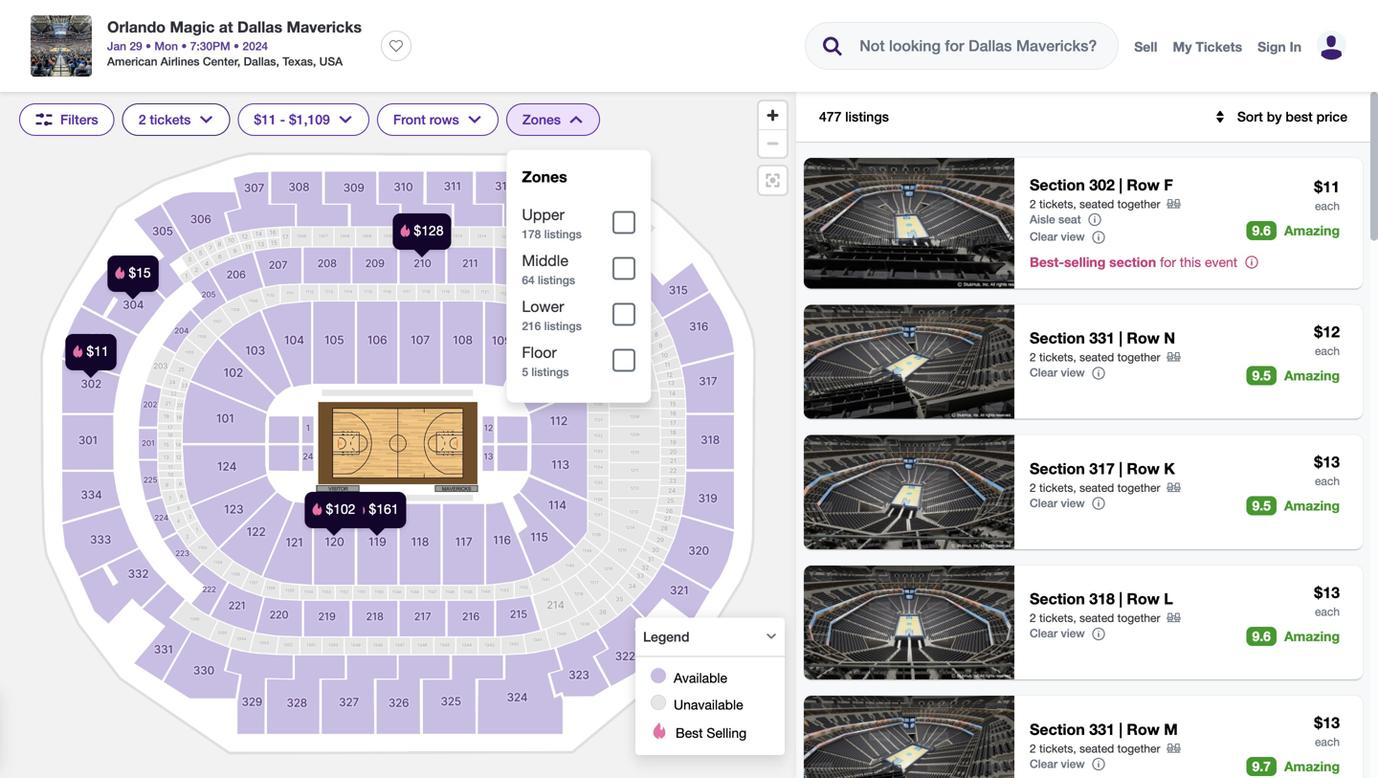 Task type: vqa. For each thing, say whether or not it's contained in the screenshot.


Task type: locate. For each thing, give the bounding box(es) containing it.
9.5
[[1253, 367, 1271, 383], [1253, 498, 1271, 514]]

64
[[522, 273, 535, 287]]

airlines
[[161, 55, 200, 68]]

331 left n
[[1090, 329, 1115, 347]]

together for | row f
[[1118, 197, 1161, 211]]

middle
[[522, 252, 569, 269]]

0 vertical spatial 331
[[1090, 329, 1115, 347]]

sign
[[1258, 39, 1286, 55]]

4 row from the top
[[1127, 590, 1160, 608]]

tickets down section 331 | row n
[[1040, 351, 1074, 364]]

clear down section 318 | row l at the right of page
[[1030, 627, 1058, 640]]

at
[[219, 18, 233, 36]]

together down section 331 | row m
[[1118, 742, 1161, 755]]

row left "f"
[[1127, 176, 1160, 194]]

tooltip image
[[1091, 230, 1107, 245], [1245, 255, 1260, 270], [1091, 366, 1107, 381], [1091, 626, 1107, 642], [1091, 757, 1107, 772]]

floor
[[522, 344, 557, 361]]

2 2 tickets , seated together from the top
[[1030, 351, 1161, 364]]

view for | row m
[[1061, 757, 1085, 771]]

$1,109
[[289, 112, 330, 127]]

2 tickets , seated together for | row n
[[1030, 351, 1161, 364]]

2 tickets , seated together down 317
[[1030, 481, 1161, 494]]

1 | from the top
[[1119, 176, 1123, 194]]

clear view
[[1030, 230, 1085, 243], [1030, 366, 1085, 379], [1030, 496, 1085, 510], [1030, 627, 1085, 640], [1030, 757, 1085, 771]]

5 view from seat image from the top
[[804, 696, 1015, 778]]

• left 2024 at the top left
[[234, 39, 239, 53]]

| for | row k
[[1119, 459, 1123, 478]]

1 $13 from the top
[[1315, 453, 1340, 471]]

-
[[280, 112, 285, 127]]

2 tickets , seated together for | row f
[[1030, 197, 1161, 211]]

tickets for section 331 | row m
[[1040, 742, 1074, 755]]

tickets for section 317 | row k
[[1040, 481, 1074, 494]]

2 view from seat image from the top
[[804, 305, 1015, 419]]

seated down the section 302 | row f
[[1080, 197, 1115, 211]]

view down section 317 | row k
[[1061, 496, 1085, 510]]

477
[[819, 109, 842, 124]]

1 vertical spatial tooltip image
[[1091, 496, 1107, 511]]

section for section 318 | row l
[[1030, 590, 1085, 608]]

upper
[[522, 206, 565, 224]]

1 vertical spatial 331
[[1090, 720, 1115, 739]]

0 vertical spatial 9.5
[[1253, 367, 1271, 383]]

map marker image
[[393, 213, 451, 250], [108, 256, 159, 292], [65, 334, 116, 370], [305, 492, 363, 528], [348, 492, 406, 528]]

1 view from the top
[[1061, 230, 1085, 243]]

4 section from the top
[[1030, 590, 1085, 608]]

$11
[[254, 112, 276, 127], [1315, 178, 1340, 196]]

5 | from the top
[[1119, 720, 1123, 739]]

3 2 tickets , seated together from the top
[[1030, 481, 1161, 494]]

tooltip image down section 331 | row n
[[1091, 366, 1107, 381]]

5 amazing from the top
[[1285, 759, 1340, 774]]

listings down upper
[[544, 227, 582, 241]]

filters
[[60, 112, 98, 127]]

• up airlines
[[181, 39, 187, 53]]

9.6 for $11
[[1253, 223, 1271, 239]]

$11 for $11 - $1,109
[[254, 112, 276, 127]]

2 horizontal spatial •
[[234, 39, 239, 53]]

tickets down section 318 | row l at the right of page
[[1040, 611, 1074, 625]]

2
[[139, 112, 146, 127], [1030, 197, 1036, 211], [1030, 351, 1036, 364], [1030, 481, 1036, 494], [1030, 611, 1036, 625], [1030, 742, 1036, 755]]

1 vertical spatial 9.5
[[1253, 498, 1271, 514]]

3 view from the top
[[1061, 496, 1085, 510]]

section 331 | row m
[[1030, 720, 1178, 739]]

sort by best price
[[1238, 109, 1348, 124]]

2 9.6 from the top
[[1253, 628, 1271, 644]]

3 | from the top
[[1119, 459, 1123, 478]]

2 amazing from the top
[[1285, 367, 1340, 383]]

clear down section 331 | row n
[[1030, 366, 1058, 379]]

clear down section 331 | row m
[[1030, 757, 1058, 771]]

0 vertical spatial tooltip image
[[1087, 212, 1103, 228]]

view down section 331 | row m
[[1061, 757, 1085, 771]]

3 amazing from the top
[[1285, 498, 1340, 514]]

view
[[1061, 230, 1085, 243], [1061, 366, 1085, 379], [1061, 496, 1085, 510], [1061, 627, 1085, 640], [1061, 757, 1085, 771]]

seated for | row f
[[1080, 197, 1115, 211]]

amazing for section 331 | row m
[[1285, 759, 1340, 774]]

listings inside upper 178 listings
[[544, 227, 582, 241]]

listings inside lower 216 listings
[[544, 319, 582, 333]]

price
[[1317, 109, 1348, 124]]

,
[[238, 55, 240, 68], [1074, 197, 1077, 211], [1074, 351, 1077, 364], [1074, 481, 1077, 494], [1074, 611, 1077, 625], [1074, 742, 1077, 755]]

1 amazing from the top
[[1285, 223, 1340, 239]]

$12
[[1315, 322, 1340, 341]]

zoom out image
[[759, 130, 787, 157]]

listings down floor
[[532, 365, 569, 379]]

view down seat at the top right of the page
[[1061, 230, 1085, 243]]

clear view down section 331 | row m
[[1030, 757, 1085, 771]]

row left k
[[1127, 459, 1160, 478]]

2 view from the top
[[1061, 366, 1085, 379]]

view down section 318 | row l at the right of page
[[1061, 627, 1085, 640]]

| for | row m
[[1119, 720, 1123, 739]]

2 331 from the top
[[1090, 720, 1115, 739]]

tooltip image
[[1087, 212, 1103, 228], [1091, 496, 1107, 511]]

2 section from the top
[[1030, 329, 1085, 347]]

section for section 302 | row f
[[1030, 176, 1085, 194]]

, for section 302 | row f
[[1074, 197, 1077, 211]]

1 horizontal spatial $11
[[1315, 178, 1340, 196]]

4 seated from the top
[[1080, 611, 1115, 625]]

center
[[203, 55, 238, 68]]

listings down lower
[[544, 319, 582, 333]]

clear
[[1030, 230, 1058, 243], [1030, 366, 1058, 379], [1030, 496, 1058, 510], [1030, 627, 1058, 640], [1030, 757, 1058, 771]]

zones
[[523, 112, 561, 127], [522, 168, 567, 186]]

3 together from the top
[[1118, 481, 1161, 494]]

$11 down price
[[1315, 178, 1340, 196]]

2 tickets , seated together down section 318 | row l at the right of page
[[1030, 611, 1161, 625]]

3 • from the left
[[234, 39, 239, 53]]

1 horizontal spatial •
[[181, 39, 187, 53]]

zones inside button
[[523, 112, 561, 127]]

1 seated from the top
[[1080, 197, 1115, 211]]

seated down 317
[[1080, 481, 1115, 494]]

2 seated from the top
[[1080, 351, 1115, 364]]

5 view from the top
[[1061, 757, 1085, 771]]

1 vertical spatial zones
[[522, 168, 567, 186]]

clear down section 317 | row k
[[1030, 496, 1058, 510]]

| left m
[[1119, 720, 1123, 739]]

best
[[1286, 109, 1313, 124]]

2 vertical spatial $13
[[1315, 714, 1340, 732]]

clear view down section 331 | row n
[[1030, 366, 1085, 379]]

clear view down the aisle seat
[[1030, 230, 1085, 243]]

row for m
[[1127, 720, 1160, 739]]

seated for | row l
[[1080, 611, 1115, 625]]

front
[[393, 112, 426, 127]]

$11 for $11
[[1315, 178, 1340, 196]]

my tickets
[[1173, 39, 1243, 55]]

by
[[1267, 109, 1282, 124]]

3 view from seat image from the top
[[804, 435, 1015, 549]]

, down section 331 | row n
[[1074, 351, 1077, 364]]

1 2 tickets , seated together from the top
[[1030, 197, 1161, 211]]

view for | row n
[[1061, 366, 1085, 379]]

tickets down 'american airlines center' link on the left top of the page
[[150, 112, 191, 127]]

view from seat image
[[804, 158, 1015, 288], [804, 305, 1015, 419], [804, 435, 1015, 549], [804, 566, 1015, 680], [804, 696, 1015, 778]]

seated down section 318 | row l at the right of page
[[1080, 611, 1115, 625]]

view for | row k
[[1061, 496, 1085, 510]]

clear for section 331 | row m
[[1030, 757, 1058, 771]]

together
[[1118, 197, 1161, 211], [1118, 351, 1161, 364], [1118, 481, 1161, 494], [1118, 611, 1161, 625], [1118, 742, 1161, 755]]

2 down section 318 | row l at the right of page
[[1030, 611, 1036, 625]]

seated down section 331 | row n
[[1080, 351, 1115, 364]]

section
[[1030, 176, 1085, 194], [1030, 329, 1085, 347], [1030, 459, 1085, 478], [1030, 590, 1085, 608], [1030, 720, 1085, 739]]

1 section from the top
[[1030, 176, 1085, 194]]

2 row from the top
[[1127, 329, 1160, 347]]

1 vertical spatial $13
[[1315, 583, 1340, 601]]

zoom in image
[[759, 101, 787, 129]]

2 tickets , seated together down the section 302 | row f
[[1030, 197, 1161, 211]]

2 9.5 from the top
[[1253, 498, 1271, 514]]

3 clear view from the top
[[1030, 496, 1085, 510]]

2 down section 331 | row n
[[1030, 351, 1036, 364]]

5 section from the top
[[1030, 720, 1085, 739]]

3 row from the top
[[1127, 459, 1160, 478]]

2 tickets , seated together down section 331 | row n
[[1030, 351, 1161, 364]]

tooltip image down section 331 | row m
[[1091, 757, 1107, 772]]

2 tickets , seated together for | row k
[[1030, 481, 1161, 494]]

3 clear from the top
[[1030, 496, 1058, 510]]

floor 5 listings
[[522, 344, 569, 379]]

2 inside button
[[139, 112, 146, 127]]

tickets up the aisle seat
[[1040, 197, 1074, 211]]

0 vertical spatial zones
[[523, 112, 561, 127]]

tickets down section 317 | row k
[[1040, 481, 1074, 494]]

clear view down section 318 | row l at the right of page
[[1030, 627, 1085, 640]]

together for | row m
[[1118, 742, 1161, 755]]

0 horizontal spatial •
[[146, 39, 151, 53]]

5 2 tickets , seated together from the top
[[1030, 742, 1161, 755]]

1 9.6 from the top
[[1253, 223, 1271, 239]]

•
[[146, 39, 151, 53], [181, 39, 187, 53], [234, 39, 239, 53]]

, down section 317 | row k
[[1074, 481, 1077, 494]]

row left n
[[1127, 329, 1160, 347]]

| right 317
[[1119, 459, 1123, 478]]

section 317 | row k
[[1030, 459, 1175, 478]]

lower
[[522, 298, 564, 315]]

tooltip image right seat at the top right of the page
[[1087, 212, 1103, 228]]

row
[[1127, 176, 1160, 194], [1127, 329, 1160, 347], [1127, 459, 1160, 478], [1127, 590, 1160, 608], [1127, 720, 1160, 739]]

, down section 331 | row m
[[1074, 742, 1077, 755]]

aisle
[[1030, 213, 1056, 226]]

for this event
[[1160, 254, 1238, 270]]

4 clear view from the top
[[1030, 627, 1085, 640]]

tooltip image down section 318 | row l at the right of page
[[1091, 626, 1107, 642]]

3 seated from the top
[[1080, 481, 1115, 494]]

| for | row f
[[1119, 176, 1123, 194]]

4 2 tickets , seated together from the top
[[1030, 611, 1161, 625]]

, for section 318 | row l
[[1074, 611, 1077, 625]]

2 clear view from the top
[[1030, 366, 1085, 379]]

tooltip image right event on the right
[[1245, 255, 1260, 270]]

together for | row n
[[1118, 351, 1161, 364]]

$13 for | row k
[[1315, 453, 1340, 471]]

216
[[522, 319, 541, 333]]

clear view for section 331 | row m
[[1030, 757, 1085, 771]]

amazing for section 317 | row k
[[1285, 498, 1340, 514]]

5 clear from the top
[[1030, 757, 1058, 771]]

0 horizontal spatial $11
[[254, 112, 276, 127]]

$11 left -
[[254, 112, 276, 127]]

aisle seat
[[1030, 213, 1081, 226]]

2 for section 318 | row l
[[1030, 611, 1036, 625]]

3 $13 from the top
[[1315, 714, 1340, 732]]

5 row from the top
[[1127, 720, 1160, 739]]

seated down section 331 | row m
[[1080, 742, 1115, 755]]

2 $13 from the top
[[1315, 583, 1340, 601]]

view down section 331 | row n
[[1061, 366, 1085, 379]]

7:30pm
[[190, 39, 230, 53]]

row left m
[[1127, 720, 1160, 739]]

listings inside floor 5 listings
[[532, 365, 569, 379]]

together for | row l
[[1118, 611, 1161, 625]]

jan
[[107, 39, 126, 53]]

2 tickets , seated together
[[1030, 197, 1161, 211], [1030, 351, 1161, 364], [1030, 481, 1161, 494], [1030, 611, 1161, 625], [1030, 742, 1161, 755]]

4 each from the top
[[1315, 605, 1340, 618]]

, down section 318 | row l at the right of page
[[1074, 611, 1077, 625]]

2 tickets , seated together down section 331 | row m
[[1030, 742, 1161, 755]]

0 vertical spatial 9.6
[[1253, 223, 1271, 239]]

2 each from the top
[[1315, 344, 1340, 357]]

, up seat at the top right of the page
[[1074, 197, 1077, 211]]

1 vertical spatial 9.6
[[1253, 628, 1271, 644]]

1 331 from the top
[[1090, 329, 1115, 347]]

amazing
[[1285, 223, 1340, 239], [1285, 367, 1340, 383], [1285, 498, 1340, 514], [1285, 628, 1340, 644], [1285, 759, 1340, 774]]

2 | from the top
[[1119, 329, 1123, 347]]

2 tickets
[[139, 112, 191, 127]]

in
[[1290, 39, 1302, 55]]

| left n
[[1119, 329, 1123, 347]]

4 clear from the top
[[1030, 627, 1058, 640]]

1 clear from the top
[[1030, 230, 1058, 243]]

• right 29
[[146, 39, 151, 53]]

seated
[[1080, 197, 1115, 211], [1080, 351, 1115, 364], [1080, 481, 1115, 494], [1080, 611, 1115, 625], [1080, 742, 1115, 755]]

331
[[1090, 329, 1115, 347], [1090, 720, 1115, 739]]

0 vertical spatial $13
[[1315, 453, 1340, 471]]

tickets down section 331 | row m
[[1040, 742, 1074, 755]]

together down section 317 | row k
[[1118, 481, 1161, 494]]

2 together from the top
[[1118, 351, 1161, 364]]

each for m
[[1315, 735, 1340, 749]]

1 vertical spatial $11
[[1315, 178, 1340, 196]]

5 together from the top
[[1118, 742, 1161, 755]]

$13
[[1315, 453, 1340, 471], [1315, 583, 1340, 601], [1315, 714, 1340, 732]]

3 each from the top
[[1315, 474, 1340, 488]]

2 down section 317 | row k
[[1030, 481, 1036, 494]]

together down section 318 | row l at the right of page
[[1118, 611, 1161, 625]]

together down section 331 | row n
[[1118, 351, 1161, 364]]

listings
[[846, 109, 889, 124], [544, 227, 582, 241], [538, 273, 575, 287], [544, 319, 582, 333], [532, 365, 569, 379]]

2 down american
[[139, 112, 146, 127]]

1 row from the top
[[1127, 176, 1160, 194]]

view from seat image for section 331 | row m
[[804, 696, 1015, 778]]

4 view from the top
[[1061, 627, 1085, 640]]

tickets for section 331 | row n
[[1040, 351, 1074, 364]]

2 for section 302 | row f
[[1030, 197, 1036, 211]]

clear for section 331 | row n
[[1030, 366, 1058, 379]]

tickets
[[150, 112, 191, 127], [1040, 197, 1074, 211], [1040, 351, 1074, 364], [1040, 481, 1074, 494], [1040, 611, 1074, 625], [1040, 742, 1074, 755]]

1 zones from the top
[[523, 112, 561, 127]]

, inside orlando magic at dallas mavericks jan 29 • mon • 7:30pm • 2024 american airlines center , dallas, texas, usa
[[238, 55, 240, 68]]

sort
[[1238, 109, 1263, 124]]

4 view from seat image from the top
[[804, 566, 1015, 680]]

331 left m
[[1090, 720, 1115, 739]]

listings down "middle"
[[538, 273, 575, 287]]

my
[[1173, 39, 1192, 55]]

178
[[522, 227, 541, 241]]

1 9.5 from the top
[[1253, 367, 1271, 383]]

2 clear from the top
[[1030, 366, 1058, 379]]

1 • from the left
[[146, 39, 151, 53]]

4 together from the top
[[1118, 611, 1161, 625]]

each
[[1315, 199, 1340, 213], [1315, 344, 1340, 357], [1315, 474, 1340, 488], [1315, 605, 1340, 618], [1315, 735, 1340, 749]]

| right 318
[[1119, 590, 1123, 608]]

Not looking for Dallas Mavericks? search field
[[845, 23, 1115, 69]]

clear for section 317 | row k
[[1030, 496, 1058, 510]]

clear down aisle
[[1030, 230, 1058, 243]]

0 vertical spatial $11
[[254, 112, 276, 127]]

map region
[[0, 92, 796, 778]]

tooltip image down 317
[[1091, 496, 1107, 511]]

1 together from the top
[[1118, 197, 1161, 211]]

clear view down section 317 | row k
[[1030, 496, 1085, 510]]

section for section 331 | row m
[[1030, 720, 1085, 739]]

4 | from the top
[[1119, 590, 1123, 608]]

row left l
[[1127, 590, 1160, 608]]

3 section from the top
[[1030, 459, 1085, 478]]

$11 inside button
[[254, 112, 276, 127]]

clear view for section 318 | row l
[[1030, 627, 1085, 640]]

$11 - $1,109
[[254, 112, 330, 127]]

1 each from the top
[[1315, 199, 1340, 213]]

5 seated from the top
[[1080, 742, 1115, 755]]

| for | row l
[[1119, 590, 1123, 608]]

4 amazing from the top
[[1285, 628, 1340, 644]]

n
[[1164, 329, 1176, 347]]

listings for upper
[[544, 227, 582, 241]]

row for k
[[1127, 459, 1160, 478]]

5 each from the top
[[1315, 735, 1340, 749]]

together down the section 302 | row f
[[1118, 197, 1161, 211]]

, left dallas, at top left
[[238, 55, 240, 68]]

9.6
[[1253, 223, 1271, 239], [1253, 628, 1271, 644]]

upper 178 listings
[[522, 206, 582, 241]]

2 up aisle
[[1030, 197, 1036, 211]]

5 clear view from the top
[[1030, 757, 1085, 771]]

|
[[1119, 176, 1123, 194], [1119, 329, 1123, 347], [1119, 459, 1123, 478], [1119, 590, 1123, 608], [1119, 720, 1123, 739]]

2 down section 331 | row m
[[1030, 742, 1036, 755]]

listings inside middle 64 listings
[[538, 273, 575, 287]]

9.7
[[1253, 759, 1271, 774]]

| right 302
[[1119, 176, 1123, 194]]



Task type: describe. For each thing, give the bounding box(es) containing it.
clear view for section 331 | row n
[[1030, 366, 1085, 379]]

selling
[[1065, 254, 1106, 270]]

row for n
[[1127, 329, 1160, 347]]

section
[[1110, 254, 1157, 270]]

listings right 477
[[846, 109, 889, 124]]

1 clear view from the top
[[1030, 230, 1085, 243]]

tooltip image for | row l
[[1091, 626, 1107, 642]]

magic
[[170, 18, 215, 36]]

for
[[1160, 254, 1176, 270]]

tooltip image for | row n
[[1091, 366, 1107, 381]]

m
[[1164, 720, 1178, 739]]

listings for floor
[[532, 365, 569, 379]]

lower 216 listings
[[522, 298, 582, 333]]

clear view for section 317 | row k
[[1030, 496, 1085, 510]]

section for section 317 | row k
[[1030, 459, 1085, 478]]

sign in link
[[1258, 39, 1302, 55]]

318
[[1090, 590, 1115, 608]]

best selling
[[676, 725, 747, 741]]

9.5 for $13
[[1253, 498, 1271, 514]]

tickets inside button
[[150, 112, 191, 127]]

my tickets link
[[1173, 39, 1243, 55]]

available
[[674, 670, 728, 686]]

f
[[1164, 176, 1173, 194]]

2 for section 317 | row k
[[1030, 481, 1036, 494]]

orlando magic at dallas mavericks jan 29 • mon • 7:30pm • 2024 american airlines center , dallas, texas, usa
[[107, 18, 362, 68]]

usa
[[319, 55, 343, 68]]

amazing for section 331 | row n
[[1285, 367, 1340, 383]]

mavericks
[[287, 18, 362, 36]]

best-selling section
[[1030, 254, 1157, 270]]

, for section 331 | row m
[[1074, 742, 1077, 755]]

texas,
[[283, 55, 316, 68]]

each for l
[[1315, 605, 1340, 618]]

sell link
[[1135, 39, 1158, 55]]

front rows button
[[377, 103, 499, 136]]

29
[[130, 39, 142, 53]]

tooltip image up best-selling section
[[1091, 230, 1107, 245]]

2 • from the left
[[181, 39, 187, 53]]

unavailable
[[674, 697, 743, 713]]

each for f
[[1315, 199, 1340, 213]]

clear for section 318 | row l
[[1030, 627, 1058, 640]]

tickets for section 318 | row l
[[1040, 611, 1074, 625]]

tickets
[[1196, 39, 1243, 55]]

9.6 for $13
[[1253, 628, 1271, 644]]

2 for section 331 | row m
[[1030, 742, 1036, 755]]

seated for | row k
[[1080, 481, 1115, 494]]

view from seat image for section 331 | row n
[[804, 305, 1015, 419]]

selling
[[707, 725, 747, 741]]

477 listings
[[819, 109, 889, 124]]

section 331 | row n
[[1030, 329, 1176, 347]]

tooltip image for | row m
[[1091, 757, 1107, 772]]

2 tickets , seated together for | row l
[[1030, 611, 1161, 625]]

sell
[[1135, 39, 1158, 55]]

dallas mavericks tickets image
[[31, 15, 92, 77]]

row for l
[[1127, 590, 1160, 608]]

, for section 317 | row k
[[1074, 481, 1077, 494]]

317
[[1090, 459, 1115, 478]]

mon
[[154, 39, 178, 53]]

seated for | row m
[[1080, 742, 1115, 755]]

dallas
[[237, 18, 282, 36]]

zones button
[[506, 103, 600, 136]]

view from seat image for section 318 | row l
[[804, 566, 1015, 680]]

331 for | row n
[[1090, 329, 1115, 347]]

2 tickets , seated together for | row m
[[1030, 742, 1161, 755]]

orlando
[[107, 18, 166, 36]]

section for section 331 | row n
[[1030, 329, 1085, 347]]

listings for middle
[[538, 273, 575, 287]]

| for | row n
[[1119, 329, 1123, 347]]

1 view from seat image from the top
[[804, 158, 1015, 288]]

this
[[1180, 254, 1202, 270]]

, for section 331 | row n
[[1074, 351, 1077, 364]]

best
[[676, 725, 703, 741]]

listings for lower
[[544, 319, 582, 333]]

9.5 for $12
[[1253, 367, 1271, 383]]

together for | row k
[[1118, 481, 1161, 494]]

amazing for section 302 | row f
[[1285, 223, 1340, 239]]

331 for | row m
[[1090, 720, 1115, 739]]

each for n
[[1315, 344, 1340, 357]]

each for k
[[1315, 474, 1340, 488]]

$11 - $1,109 button
[[238, 103, 369, 136]]

dallas,
[[244, 55, 279, 68]]

view for | row l
[[1061, 627, 1085, 640]]

middle 64 listings
[[522, 252, 575, 287]]

k
[[1164, 459, 1175, 478]]

row for f
[[1127, 176, 1160, 194]]

seat
[[1059, 213, 1081, 226]]

tooltip image for aisle seat
[[1087, 212, 1103, 228]]

sign in
[[1258, 39, 1302, 55]]

2 for section 331 | row n
[[1030, 351, 1036, 364]]

amazing for section 318 | row l
[[1285, 628, 1340, 644]]

l
[[1164, 590, 1173, 608]]

2024
[[243, 39, 268, 53]]

$13 for | row l
[[1315, 583, 1340, 601]]

2 zones from the top
[[522, 168, 567, 186]]

rows
[[430, 112, 459, 127]]

$13 for | row m
[[1315, 714, 1340, 732]]

section 318 | row l
[[1030, 590, 1173, 608]]

5
[[522, 365, 528, 379]]

front rows
[[393, 112, 459, 127]]

tooltip image for clear view
[[1091, 496, 1107, 511]]

view from seat image for section 317 | row k
[[804, 435, 1015, 549]]

orlando magic at dallas mavericks link
[[107, 15, 362, 38]]

tickets for section 302 | row f
[[1040, 197, 1074, 211]]

legend
[[643, 629, 690, 645]]

event
[[1205, 254, 1238, 270]]

302
[[1090, 176, 1115, 194]]

2 tickets button
[[122, 103, 230, 136]]

section 302 | row f
[[1030, 176, 1173, 194]]

seated for | row n
[[1080, 351, 1115, 364]]

filters button
[[19, 103, 115, 136]]

american
[[107, 55, 157, 68]]

american airlines center link
[[107, 55, 238, 68]]

best-
[[1030, 254, 1065, 270]]

legend button
[[636, 618, 785, 656]]



